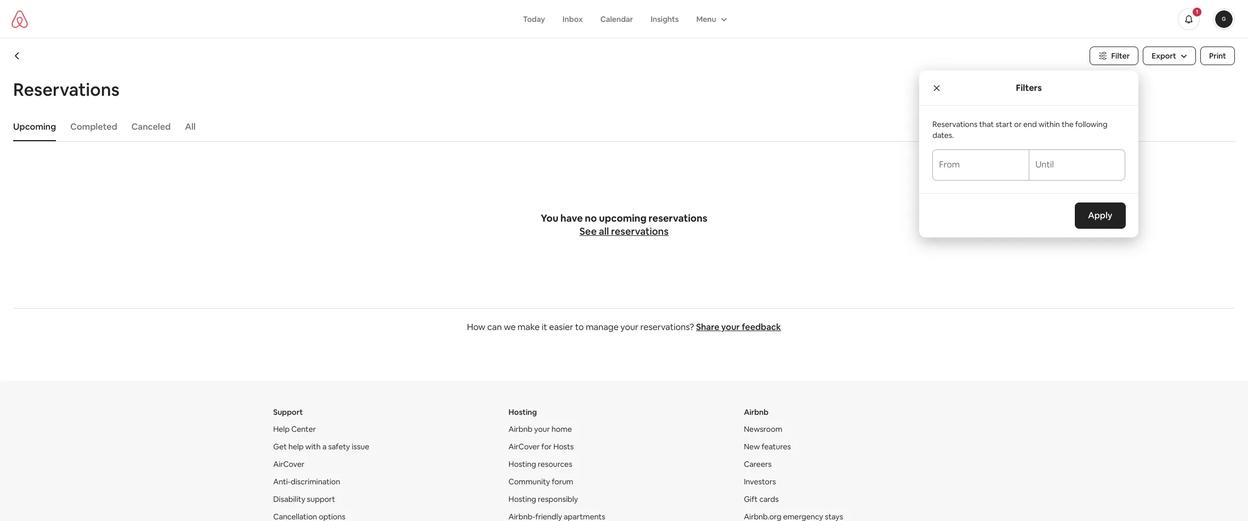 Task type: vqa. For each thing, say whether or not it's contained in the screenshot.
Help Center
yes



Task type: describe. For each thing, give the bounding box(es) containing it.
aircover for aircover link
[[273, 460, 305, 470]]

airbnb your home
[[509, 425, 572, 435]]

disability support
[[273, 495, 335, 505]]

insights link
[[642, 8, 688, 29]]

community forum link
[[509, 478, 574, 487]]

that
[[980, 120, 994, 129]]

inbox
[[563, 14, 583, 24]]

hosting responsibly
[[509, 495, 578, 505]]

a
[[322, 442, 327, 452]]

today
[[523, 14, 545, 24]]

aircover link
[[273, 460, 305, 470]]

hosting resources
[[509, 460, 573, 470]]

tab list containing upcoming
[[8, 113, 1235, 141]]

easier
[[549, 322, 573, 333]]

upcoming button
[[8, 116, 62, 138]]

can
[[487, 322, 502, 333]]

aircover for hosts link
[[509, 442, 574, 452]]

community
[[509, 478, 550, 487]]

help center link
[[273, 425, 316, 435]]

filters
[[1016, 82, 1042, 93]]

disability support link
[[273, 495, 335, 505]]

the
[[1062, 120, 1074, 129]]

how
[[467, 322, 486, 333]]

canceled button
[[126, 116, 176, 138]]

new features link
[[744, 442, 791, 452]]

hosting for hosting responsibly
[[509, 495, 536, 505]]

newsroom
[[744, 425, 783, 435]]

today link
[[514, 8, 554, 29]]

hosting responsibly link
[[509, 495, 578, 505]]

it
[[542, 322, 547, 333]]

none text field inside the filters dialog
[[939, 164, 1023, 175]]

start
[[996, 120, 1013, 129]]

cards
[[760, 495, 779, 505]]

1
[[1196, 8, 1199, 15]]

following
[[1076, 120, 1108, 129]]

filter
[[1112, 51, 1130, 61]]

get help with a safety issue link
[[273, 442, 369, 452]]

reservations that start or end within the following dates.
[[933, 120, 1108, 140]]

all
[[185, 121, 196, 133]]

filter button
[[1090, 47, 1139, 65]]

upcoming
[[599, 212, 647, 225]]

safety
[[328, 442, 350, 452]]

canceled
[[131, 121, 171, 133]]

aircover for aircover for hosts
[[509, 442, 540, 452]]

see
[[580, 225, 597, 238]]

upcoming
[[13, 121, 56, 133]]

or
[[1015, 120, 1022, 129]]

you
[[541, 212, 559, 225]]

discrimination
[[291, 478, 340, 487]]

no
[[585, 212, 597, 225]]

disability
[[273, 495, 305, 505]]

support
[[273, 408, 303, 418]]

support
[[307, 495, 335, 505]]

filters dialog
[[920, 71, 1139, 238]]

1 vertical spatial reservations
[[611, 225, 669, 238]]

community forum
[[509, 478, 574, 487]]

gift cards
[[744, 495, 779, 505]]

all
[[599, 225, 609, 238]]

to
[[575, 322, 584, 333]]

none text field inside the filters dialog
[[1036, 164, 1119, 175]]

share your feedback button
[[696, 322, 781, 333]]

help
[[273, 425, 290, 435]]

manage
[[586, 322, 619, 333]]

airbnb for airbnb
[[744, 408, 769, 418]]

calendar
[[601, 14, 633, 24]]

newsroom link
[[744, 425, 783, 435]]



Task type: locate. For each thing, give the bounding box(es) containing it.
reservations
[[649, 212, 708, 225], [611, 225, 669, 238]]

have
[[561, 212, 583, 225]]

print button
[[1201, 47, 1235, 65]]

airbnb up aircover for hosts link
[[509, 425, 533, 435]]

hosting for hosting resources
[[509, 460, 536, 470]]

2 hosting from the top
[[509, 460, 536, 470]]

reservations up dates.
[[933, 120, 978, 129]]

hosting resources link
[[509, 460, 573, 470]]

export button
[[1143, 47, 1196, 65]]

tab list
[[8, 113, 1235, 141]]

how can we make it easier to manage your reservations? share your feedback
[[467, 322, 781, 333]]

forum
[[552, 478, 574, 487]]

gift
[[744, 495, 758, 505]]

reservations inside reservations that start or end within the following dates.
[[933, 120, 978, 129]]

0 vertical spatial reservations
[[649, 212, 708, 225]]

insights
[[651, 14, 679, 24]]

hosting down community
[[509, 495, 536, 505]]

you have no upcoming reservations see all reservations
[[541, 212, 708, 238]]

reservations for reservations that start or end within the following dates.
[[933, 120, 978, 129]]

0 vertical spatial aircover
[[509, 442, 540, 452]]

airbnb for airbnb your home
[[509, 425, 533, 435]]

center
[[291, 425, 316, 435]]

1 horizontal spatial reservations
[[933, 120, 978, 129]]

completed button
[[65, 116, 123, 138]]

end
[[1024, 120, 1037, 129]]

dates.
[[933, 131, 954, 140]]

None text field
[[939, 164, 1023, 175]]

hosting up community
[[509, 460, 536, 470]]

1 horizontal spatial airbnb
[[744, 408, 769, 418]]

export
[[1152, 51, 1177, 61]]

0 vertical spatial hosting
[[509, 408, 537, 418]]

we
[[504, 322, 516, 333]]

with
[[305, 442, 321, 452]]

for
[[542, 442, 552, 452]]

hosting
[[509, 408, 537, 418], [509, 460, 536, 470], [509, 495, 536, 505]]

0 horizontal spatial aircover
[[273, 460, 305, 470]]

reservations
[[13, 78, 120, 101], [933, 120, 978, 129]]

0 horizontal spatial airbnb
[[509, 425, 533, 435]]

help center
[[273, 425, 316, 435]]

1 horizontal spatial your
[[621, 322, 639, 333]]

aircover up the anti-
[[273, 460, 305, 470]]

your up aircover for hosts link
[[534, 425, 550, 435]]

make
[[518, 322, 540, 333]]

1 horizontal spatial aircover
[[509, 442, 540, 452]]

None text field
[[1036, 164, 1119, 175]]

0 vertical spatial airbnb
[[744, 408, 769, 418]]

your right share
[[721, 322, 740, 333]]

1 vertical spatial airbnb
[[509, 425, 533, 435]]

inbox link
[[554, 8, 592, 29]]

help
[[289, 442, 304, 452]]

completed
[[70, 121, 117, 133]]

reservations for reservations
[[13, 78, 120, 101]]

calendar link
[[592, 8, 642, 29]]

print
[[1210, 51, 1227, 61]]

2 vertical spatial hosting
[[509, 495, 536, 505]]

1 vertical spatial reservations
[[933, 120, 978, 129]]

careers link
[[744, 460, 772, 470]]

home
[[552, 425, 572, 435]]

see all reservations button
[[580, 225, 669, 239]]

1 vertical spatial hosting
[[509, 460, 536, 470]]

airbnb
[[744, 408, 769, 418], [509, 425, 533, 435]]

0 horizontal spatial your
[[534, 425, 550, 435]]

all button
[[180, 116, 201, 138]]

anti-
[[273, 478, 291, 487]]

anti-discrimination
[[273, 478, 340, 487]]

responsibly
[[538, 495, 578, 505]]

1 vertical spatial aircover
[[273, 460, 305, 470]]

2 horizontal spatial your
[[721, 322, 740, 333]]

hosting for hosting
[[509, 408, 537, 418]]

new
[[744, 442, 760, 452]]

gift cards link
[[744, 495, 779, 505]]

group
[[688, 8, 734, 29]]

within
[[1039, 120, 1060, 129]]

issue
[[352, 442, 369, 452]]

features
[[762, 442, 791, 452]]

apply
[[1088, 210, 1113, 222]]

share
[[696, 322, 720, 333]]

0 vertical spatial reservations
[[13, 78, 120, 101]]

anti-discrimination link
[[273, 478, 340, 487]]

reservations?
[[641, 322, 694, 333]]

0 horizontal spatial reservations
[[13, 78, 120, 101]]

airbnb up newsroom
[[744, 408, 769, 418]]

aircover for hosts
[[509, 442, 574, 452]]

investors link
[[744, 478, 776, 487]]

reservations up completed
[[13, 78, 120, 101]]

apply button
[[1075, 203, 1126, 229]]

your right the manage
[[621, 322, 639, 333]]

airbnb your home link
[[509, 425, 572, 435]]

1 hosting from the top
[[509, 408, 537, 418]]

3 hosting from the top
[[509, 495, 536, 505]]

hosts
[[554, 442, 574, 452]]

go back image
[[13, 52, 22, 60]]

hosting up airbnb your home
[[509, 408, 537, 418]]

careers
[[744, 460, 772, 470]]

your
[[621, 322, 639, 333], [721, 322, 740, 333], [534, 425, 550, 435]]

get help with a safety issue
[[273, 442, 369, 452]]

investors
[[744, 478, 776, 487]]

get
[[273, 442, 287, 452]]

resources
[[538, 460, 573, 470]]

new features
[[744, 442, 791, 452]]

feedback
[[742, 322, 781, 333]]

aircover left for
[[509, 442, 540, 452]]



